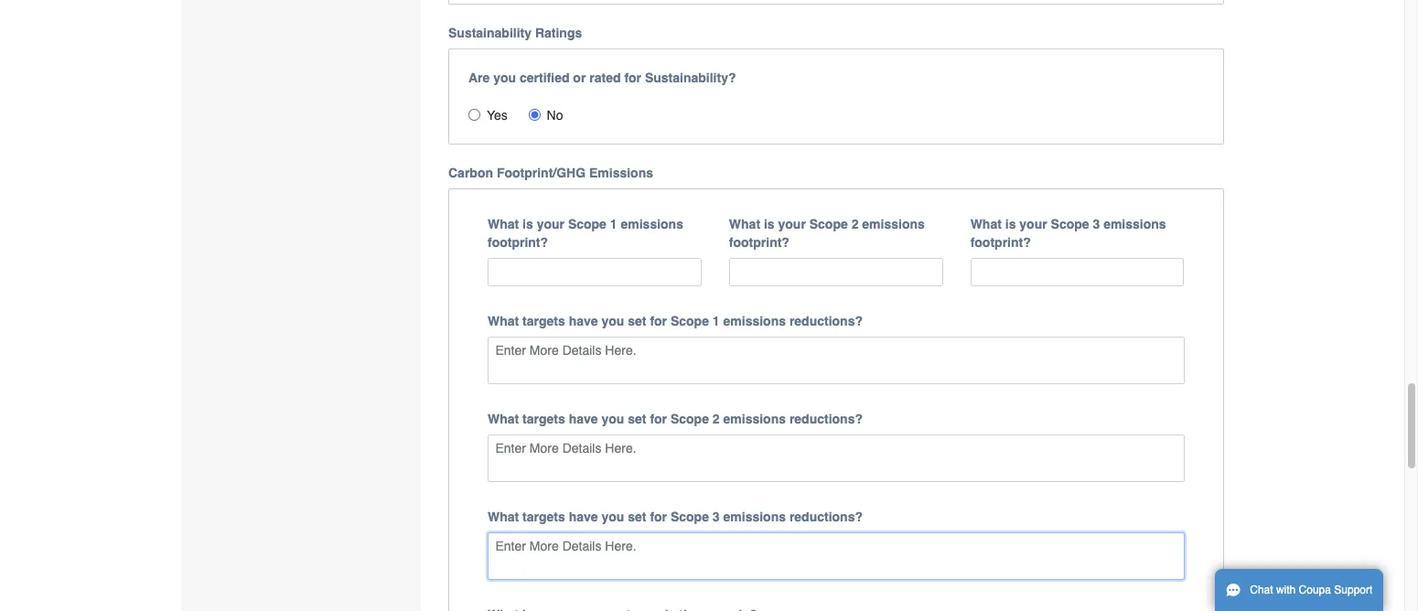 Task type: vqa. For each thing, say whether or not it's contained in the screenshot.
Admin to the bottom
no



Task type: describe. For each thing, give the bounding box(es) containing it.
your for 1
[[537, 217, 565, 232]]

2 inside what is your scope 2 emissions footprint?
[[852, 217, 859, 232]]

targets for what targets have you set for scope 1 emissions reductions?
[[523, 314, 566, 328]]

reductions? for what targets have you set for scope 2 emissions reductions?
[[790, 412, 863, 426]]

you for what targets have you set for scope 1 emissions reductions?
[[602, 314, 625, 328]]

What is your Scope 3 emissions footprint? text field
[[971, 258, 1185, 286]]

set for 2
[[628, 412, 647, 426]]

you for what targets have you set for scope 3 emissions reductions?
[[602, 510, 625, 524]]

footprint? for what is your scope 3 emissions footprint?
[[971, 235, 1031, 250]]

set for 1
[[628, 314, 647, 328]]

What is your Scope 1 emissions footprint? text field
[[488, 258, 702, 286]]

what is your scope 2 emissions footprint?
[[729, 217, 925, 250]]

support
[[1335, 584, 1373, 597]]

for for 1
[[650, 314, 667, 328]]

reductions? for what targets have you set for scope 3 emissions reductions?
[[790, 510, 863, 524]]

coupa
[[1300, 584, 1332, 597]]

what targets have you set for scope 3 emissions reductions?
[[488, 510, 863, 524]]

have for what targets have you set for scope 2 emissions reductions?
[[569, 412, 598, 426]]

or
[[573, 71, 586, 85]]

what for what is your scope 1 emissions footprint?
[[488, 217, 519, 232]]

is for what is your scope 1 emissions footprint?
[[523, 217, 533, 232]]

what targets have you set for scope 2 emissions reductions?
[[488, 412, 863, 426]]

yes
[[487, 108, 508, 123]]

What is your Scope 2 emissions footprint? text field
[[729, 258, 943, 286]]

1 horizontal spatial 1
[[713, 314, 720, 328]]

emissions up what targets have you set for scope 3 emissions reductions? 'text field'
[[724, 510, 786, 524]]

what is your scope 3 emissions footprint?
[[971, 217, 1167, 250]]

what for what targets have you set for scope 2 emissions reductions?
[[488, 412, 519, 426]]

are you certified or rated for sustainability?
[[469, 71, 736, 85]]

scope inside what is your scope 1 emissions footprint?
[[568, 217, 607, 232]]

what for what targets have you set for scope 1 emissions reductions?
[[488, 314, 519, 328]]

sustainability
[[449, 26, 532, 41]]

emissions up what targets have you set for scope 2 emissions reductions? text box
[[724, 412, 786, 426]]

what is your scope 1 emissions footprint?
[[488, 217, 684, 250]]

certified
[[520, 71, 570, 85]]

what for what is your scope 3 emissions footprint?
[[971, 217, 1002, 232]]

for for 2
[[650, 412, 667, 426]]

with
[[1277, 584, 1296, 597]]

rated
[[590, 71, 621, 85]]



Task type: locate. For each thing, give the bounding box(es) containing it.
emissions
[[621, 217, 684, 232], [863, 217, 925, 232], [1104, 217, 1167, 232], [724, 314, 786, 328], [724, 412, 786, 426], [724, 510, 786, 524]]

1 horizontal spatial your
[[779, 217, 806, 232]]

1 reductions? from the top
[[790, 314, 863, 328]]

0 horizontal spatial is
[[523, 217, 533, 232]]

footprint?
[[488, 235, 548, 250], [729, 235, 790, 250], [971, 235, 1031, 250]]

What targets have you set for Scope 3 emissions reductions? text field
[[488, 533, 1185, 580]]

scope
[[568, 217, 607, 232], [810, 217, 848, 232], [1051, 217, 1090, 232], [671, 314, 709, 328], [671, 412, 709, 426], [671, 510, 709, 524]]

3 inside what is your scope 3 emissions footprint?
[[1093, 217, 1101, 232]]

What targets have you set for Scope 1 emissions reductions? text field
[[488, 337, 1185, 384]]

3 have from the top
[[569, 510, 598, 524]]

targets for what targets have you set for scope 3 emissions reductions?
[[523, 510, 566, 524]]

3 reductions? from the top
[[790, 510, 863, 524]]

you for what targets have you set for scope 2 emissions reductions?
[[602, 412, 625, 426]]

footprint/ghg
[[497, 166, 586, 181]]

your up what is your scope 3 emissions footprint? text box
[[1020, 217, 1048, 232]]

0 vertical spatial set
[[628, 314, 647, 328]]

1 targets from the top
[[523, 314, 566, 328]]

None radio
[[529, 109, 541, 121]]

have for what targets have you set for scope 3 emissions reductions?
[[569, 510, 598, 524]]

0 horizontal spatial 3
[[713, 510, 720, 524]]

1
[[610, 217, 618, 232], [713, 314, 720, 328]]

set
[[628, 314, 647, 328], [628, 412, 647, 426], [628, 510, 647, 524]]

what
[[488, 217, 519, 232], [729, 217, 761, 232], [971, 217, 1002, 232], [488, 314, 519, 328], [488, 412, 519, 426], [488, 510, 519, 524]]

0 vertical spatial 1
[[610, 217, 618, 232]]

1 horizontal spatial 3
[[1093, 217, 1101, 232]]

what for what is your scope 2 emissions footprint?
[[729, 217, 761, 232]]

no
[[547, 108, 563, 123]]

0 horizontal spatial 1
[[610, 217, 618, 232]]

what inside what is your scope 3 emissions footprint?
[[971, 217, 1002, 232]]

1 vertical spatial set
[[628, 412, 647, 426]]

2 horizontal spatial footprint?
[[971, 235, 1031, 250]]

reductions? for what targets have you set for scope 1 emissions reductions?
[[790, 314, 863, 328]]

2 vertical spatial set
[[628, 510, 647, 524]]

1 horizontal spatial is
[[764, 217, 775, 232]]

what inside what is your scope 2 emissions footprint?
[[729, 217, 761, 232]]

3 footprint? from the left
[[971, 235, 1031, 250]]

your down carbon footprint/ghg emissions
[[537, 217, 565, 232]]

3 is from the left
[[1006, 217, 1017, 232]]

is inside what is your scope 3 emissions footprint?
[[1006, 217, 1017, 232]]

2 horizontal spatial your
[[1020, 217, 1048, 232]]

footprint? for what is your scope 1 emissions footprint?
[[488, 235, 548, 250]]

2 have from the top
[[569, 412, 598, 426]]

3 your from the left
[[1020, 217, 1048, 232]]

is
[[523, 217, 533, 232], [764, 217, 775, 232], [1006, 217, 1017, 232]]

0 horizontal spatial 2
[[713, 412, 720, 426]]

0 vertical spatial 3
[[1093, 217, 1101, 232]]

is down footprint/ghg
[[523, 217, 533, 232]]

2
[[852, 217, 859, 232], [713, 412, 720, 426]]

sustainability ratings
[[449, 26, 582, 41]]

None radio
[[469, 109, 481, 121]]

emissions up what is your scope 2 emissions footprint? text field
[[863, 217, 925, 232]]

what targets have you set for scope 1 emissions reductions?
[[488, 314, 863, 328]]

0 vertical spatial targets
[[523, 314, 566, 328]]

is up what is your scope 3 emissions footprint? text box
[[1006, 217, 1017, 232]]

scope inside what is your scope 3 emissions footprint?
[[1051, 217, 1090, 232]]

your inside what is your scope 2 emissions footprint?
[[779, 217, 806, 232]]

footprint? inside what is your scope 2 emissions footprint?
[[729, 235, 790, 250]]

emissions inside what is your scope 3 emissions footprint?
[[1104, 217, 1167, 232]]

carbon
[[449, 166, 493, 181]]

your inside what is your scope 1 emissions footprint?
[[537, 217, 565, 232]]

2 set from the top
[[628, 412, 647, 426]]

footprint? for what is your scope 2 emissions footprint?
[[729, 235, 790, 250]]

1 vertical spatial reductions?
[[790, 412, 863, 426]]

footprint? inside what is your scope 1 emissions footprint?
[[488, 235, 548, 250]]

reductions? up what targets have you set for scope 1 emissions reductions? text box
[[790, 314, 863, 328]]

have
[[569, 314, 598, 328], [569, 412, 598, 426], [569, 510, 598, 524]]

are
[[469, 71, 490, 85]]

2 vertical spatial have
[[569, 510, 598, 524]]

your
[[537, 217, 565, 232], [779, 217, 806, 232], [1020, 217, 1048, 232]]

0 horizontal spatial footprint?
[[488, 235, 548, 250]]

1 horizontal spatial footprint?
[[729, 235, 790, 250]]

have for what targets have you set for scope 1 emissions reductions?
[[569, 314, 598, 328]]

1 vertical spatial have
[[569, 412, 598, 426]]

chat
[[1251, 584, 1274, 597]]

is for what is your scope 2 emissions footprint?
[[764, 217, 775, 232]]

is for what is your scope 3 emissions footprint?
[[1006, 217, 1017, 232]]

1 your from the left
[[537, 217, 565, 232]]

1 have from the top
[[569, 314, 598, 328]]

emissions up what targets have you set for scope 1 emissions reductions? text box
[[724, 314, 786, 328]]

carbon footprint/ghg emissions
[[449, 166, 654, 181]]

1 vertical spatial 1
[[713, 314, 720, 328]]

is inside what is your scope 1 emissions footprint?
[[523, 217, 533, 232]]

scope inside what is your scope 2 emissions footprint?
[[810, 217, 848, 232]]

3 targets from the top
[[523, 510, 566, 524]]

your for 2
[[779, 217, 806, 232]]

2 vertical spatial reductions?
[[790, 510, 863, 524]]

emissions
[[590, 166, 654, 181]]

reductions? up what targets have you set for scope 2 emissions reductions? text box
[[790, 412, 863, 426]]

ratings
[[535, 26, 582, 41]]

2 footprint? from the left
[[729, 235, 790, 250]]

you
[[494, 71, 516, 85], [602, 314, 625, 328], [602, 412, 625, 426], [602, 510, 625, 524]]

3 set from the top
[[628, 510, 647, 524]]

1 footprint? from the left
[[488, 235, 548, 250]]

1 is from the left
[[523, 217, 533, 232]]

1 vertical spatial targets
[[523, 412, 566, 426]]

1 horizontal spatial 2
[[852, 217, 859, 232]]

0 horizontal spatial your
[[537, 217, 565, 232]]

sustainability?
[[645, 71, 736, 85]]

emissions inside what is your scope 1 emissions footprint?
[[621, 217, 684, 232]]

0 vertical spatial reductions?
[[790, 314, 863, 328]]

is up what is your scope 2 emissions footprint? text field
[[764, 217, 775, 232]]

emissions down emissions
[[621, 217, 684, 232]]

footprint? down footprint/ghg
[[488, 235, 548, 250]]

What targets have you set for Scope 2 emissions reductions? text field
[[488, 435, 1185, 482]]

your for 3
[[1020, 217, 1048, 232]]

reductions?
[[790, 314, 863, 328], [790, 412, 863, 426], [790, 510, 863, 524]]

1 vertical spatial 3
[[713, 510, 720, 524]]

2 your from the left
[[779, 217, 806, 232]]

your up what is your scope 2 emissions footprint? text field
[[779, 217, 806, 232]]

0 vertical spatial have
[[569, 314, 598, 328]]

2 vertical spatial targets
[[523, 510, 566, 524]]

for for 3
[[650, 510, 667, 524]]

2 reductions? from the top
[[790, 412, 863, 426]]

chat with coupa support
[[1251, 584, 1373, 597]]

footprint? up what is your scope 2 emissions footprint? text field
[[729, 235, 790, 250]]

1 set from the top
[[628, 314, 647, 328]]

for
[[625, 71, 642, 85], [650, 314, 667, 328], [650, 412, 667, 426], [650, 510, 667, 524]]

emissions inside what is your scope 2 emissions footprint?
[[863, 217, 925, 232]]

1 vertical spatial 2
[[713, 412, 720, 426]]

targets for what targets have you set for scope 2 emissions reductions?
[[523, 412, 566, 426]]

what inside what is your scope 1 emissions footprint?
[[488, 217, 519, 232]]

2 horizontal spatial is
[[1006, 217, 1017, 232]]

what for what targets have you set for scope 3 emissions reductions?
[[488, 510, 519, 524]]

targets
[[523, 314, 566, 328], [523, 412, 566, 426], [523, 510, 566, 524]]

2 targets from the top
[[523, 412, 566, 426]]

1 inside what is your scope 1 emissions footprint?
[[610, 217, 618, 232]]

footprint? inside what is your scope 3 emissions footprint?
[[971, 235, 1031, 250]]

footprint? up what is your scope 3 emissions footprint? text box
[[971, 235, 1031, 250]]

3
[[1093, 217, 1101, 232], [713, 510, 720, 524]]

your inside what is your scope 3 emissions footprint?
[[1020, 217, 1048, 232]]

reductions? up what targets have you set for scope 3 emissions reductions? 'text field'
[[790, 510, 863, 524]]

chat with coupa support button
[[1216, 569, 1384, 612]]

0 vertical spatial 2
[[852, 217, 859, 232]]

2 is from the left
[[764, 217, 775, 232]]

is inside what is your scope 2 emissions footprint?
[[764, 217, 775, 232]]

emissions up what is your scope 3 emissions footprint? text box
[[1104, 217, 1167, 232]]

set for 3
[[628, 510, 647, 524]]



